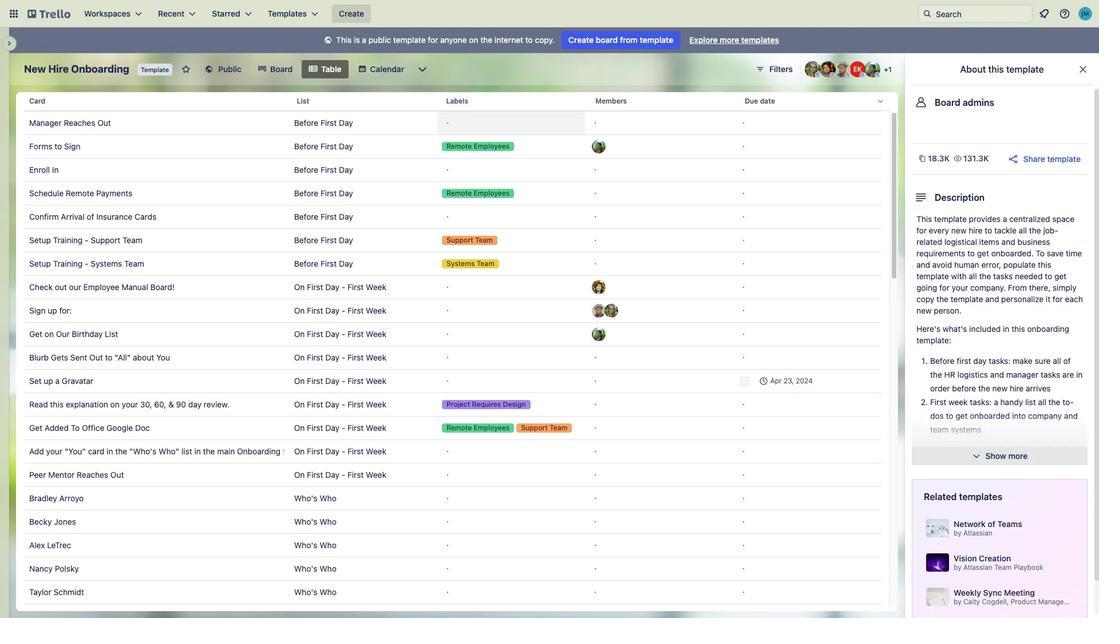 Task type: describe. For each thing, give the bounding box(es) containing it.
personalize
[[1002, 294, 1044, 304]]

and down list:
[[975, 453, 989, 462]]

network
[[954, 520, 986, 529]]

before first day tasks: make sure all of the hr logistics and manager tasks are in order before the new hire arrives first week tasks: a handy list all the to- dos to get onboarded into company and team systems who's who list: help the newbie orient themselves and learn all about the key people they'll encounter at work
[[931, 356, 1084, 476]]

employees for get added to office google doc
[[474, 424, 510, 433]]

row containing enroll in
[[25, 158, 882, 182]]

the left key
[[1046, 453, 1058, 462]]

row containing get added to office google doc
[[25, 416, 882, 441]]

employees for forms to sign
[[474, 142, 510, 151]]

employee
[[83, 282, 119, 292]]

row containing read this explanation on your 30, 60, & 90 day review.
[[25, 393, 882, 417]]

week for list
[[366, 329, 387, 339]]

out for reaches
[[110, 470, 124, 480]]

support for right color: orange, title: "support team" element
[[521, 424, 548, 433]]

to up there,
[[1046, 272, 1053, 281]]

the left the to-
[[1049, 398, 1061, 407]]

0 horizontal spatial systems
[[91, 259, 122, 269]]

on for to
[[294, 353, 305, 363]]

search image
[[924, 9, 933, 18]]

arroyo
[[59, 494, 84, 504]]

1
[[889, 65, 892, 74]]

template up the every
[[935, 214, 968, 224]]

before for setup training - systems team
[[294, 259, 319, 269]]

1 vertical spatial list
[[105, 329, 118, 339]]

taylor schmidt link
[[29, 581, 285, 604]]

amy freiderson (amyfreiderson) image
[[805, 61, 822, 77]]

131.3k
[[964, 154, 990, 163]]

project requires design
[[447, 400, 526, 409]]

forms to sign
[[29, 142, 81, 151]]

systems team button
[[438, 253, 586, 276]]

your inside add your "you" card in the "who's who" list in the main onboarding for new hires trello board link
[[46, 447, 62, 457]]

playbook
[[1015, 564, 1044, 572]]

get added to office google doc
[[29, 423, 150, 433]]

a inside this template provides a centralized space for every new hire to tackle all the job- related logistical items and business requirements to get onboarded. to save time and avoid human error, populate this template with all the tasks needed to get going for your company. from there, simply copy the template and personalize it for each new person.
[[1004, 214, 1008, 224]]

- for set up a gravatar
[[342, 376, 346, 386]]

to up items
[[986, 226, 993, 235]]

1 vertical spatial onboarding
[[237, 447, 281, 457]]

more for explore
[[720, 35, 740, 45]]

1 horizontal spatial new
[[295, 447, 312, 457]]

0 horizontal spatial templates
[[742, 35, 780, 45]]

to inside table
[[71, 423, 80, 433]]

andre gorte (andregorte) image
[[820, 61, 836, 77]]

bradley
[[29, 494, 57, 504]]

hire inside before first day tasks: make sure all of the hr logistics and manager tasks are in order before the new hire arrives first week tasks: a handy list all the to- dos to get onboarded into company and team systems who's who list: help the newbie orient themselves and learn all about the key people they'll encounter at work
[[1011, 384, 1024, 394]]

Search field
[[933, 5, 1033, 22]]

in inside here's what's included in this onboarding template:
[[1004, 324, 1010, 334]]

0 notifications image
[[1038, 7, 1052, 21]]

to left copy.
[[526, 35, 533, 45]]

back to home image
[[27, 5, 70, 23]]

get for get added to office google doc
[[29, 423, 42, 433]]

becky
[[29, 517, 52, 527]]

cell inside row
[[438, 112, 586, 135]]

to-
[[1063, 398, 1075, 407]]

2 on from the top
[[294, 306, 305, 316]]

your inside this template provides a centralized space for every new hire to tackle all the job- related logistical items and business requirements to get onboarded. to save time and avoid human error, populate this template with all the tasks needed to get going for your company. from there, simply copy the template and personalize it for each new person.
[[953, 283, 969, 293]]

for left hires
[[283, 447, 293, 457]]

who inside before first day tasks: make sure all of the hr logistics and manager tasks are in order before the new hire arrives first week tasks: a handy list all the to- dos to get onboarded into company and team systems who's who list: help the newbie orient themselves and learn all about the key people they'll encounter at work
[[956, 439, 973, 449]]

day for setup training - support team
[[339, 235, 353, 245]]

bradley arroyo
[[29, 494, 84, 504]]

@
[[1069, 598, 1076, 607]]

the up business
[[1030, 226, 1042, 235]]

share template button
[[1008, 153, 1082, 165]]

who's for nancy polsky
[[294, 564, 318, 574]]

forms
[[29, 142, 52, 151]]

atlassian inside vision creation by atlassian team playbook
[[964, 564, 993, 572]]

1 vertical spatial list
[[182, 447, 192, 457]]

template
[[141, 66, 169, 73]]

out for sent
[[89, 353, 103, 363]]

1 vertical spatial priscilla parjet (priscillaparjet) image
[[593, 140, 606, 154]]

every
[[930, 226, 950, 235]]

30,
[[140, 400, 152, 410]]

board
[[596, 35, 618, 45]]

sure
[[1036, 356, 1052, 366]]

date
[[761, 97, 776, 105]]

job-
[[1044, 226, 1059, 235]]

row containing confirm arrival of insurance cards
[[25, 205, 882, 229]]

amy freiderson (amyfreiderson) image
[[605, 304, 619, 318]]

about inside before first day tasks: make sure all of the hr logistics and manager tasks are in order before the new hire arrives first week tasks: a handy list all the to- dos to get onboarded into company and team systems who's who list: help the newbie orient themselves and learn all about the key people they'll encounter at work
[[1022, 453, 1043, 462]]

- for check out our employee manual board!
[[342, 282, 346, 292]]

this member is an admin of this workspace. image for andre gorte (andregorte) image
[[831, 72, 836, 77]]

orient
[[1051, 439, 1073, 449]]

this member is an admin of this workspace. image for ellie kulick (elliekulick2) image
[[860, 72, 866, 77]]

0 horizontal spatial sign
[[29, 306, 46, 316]]

explanation
[[66, 400, 108, 410]]

who for letrec
[[320, 541, 337, 551]]

due date button
[[741, 88, 890, 115]]

a inside before first day tasks: make sure all of the hr logistics and manager tasks are in order before the new hire arrives first week tasks: a handy list all the to- dos to get onboarded into company and team systems who's who list: help the newbie orient themselves and learn all about the key people they'll encounter at work
[[995, 398, 999, 407]]

the left "internet"
[[481, 35, 493, 45]]

remote employees for get added to office google doc
[[447, 424, 510, 433]]

week for in
[[366, 447, 387, 457]]

this member is an admin of this workspace. image for chris temperson (christemperson) image
[[846, 72, 851, 77]]

the left hr
[[931, 370, 943, 380]]

to right forms
[[55, 142, 62, 151]]

template right public
[[393, 35, 426, 45]]

create for create board from template
[[569, 35, 594, 45]]

list:
[[975, 439, 988, 449]]

to left the "all"
[[105, 353, 113, 363]]

row containing manager reaches out
[[25, 111, 882, 135]]

from
[[620, 35, 638, 45]]

public
[[369, 35, 391, 45]]

setup for setup training - systems team
[[29, 259, 51, 269]]

systems inside button
[[447, 260, 475, 268]]

on inside get on our birthday list link
[[45, 329, 54, 339]]

0 vertical spatial tasks:
[[990, 356, 1011, 366]]

up for for:
[[48, 306, 57, 316]]

60,
[[154, 400, 166, 410]]

2 week from the top
[[366, 306, 387, 316]]

- for peer mentor reaches out
[[342, 470, 346, 480]]

template right 'about'
[[1007, 64, 1045, 74]]

star or unstar board image
[[182, 65, 191, 74]]

remote employees for forms to sign
[[447, 142, 510, 151]]

apr 23, 2024
[[771, 377, 813, 386]]

team down support team button
[[477, 260, 495, 268]]

sign up for:
[[29, 306, 72, 316]]

before
[[953, 384, 977, 394]]

2 horizontal spatial on
[[469, 35, 479, 45]]

to up human
[[968, 249, 976, 258]]

tackle
[[995, 226, 1017, 235]]

1 vertical spatial reaches
[[77, 470, 108, 480]]

row containing setup training - support team
[[25, 229, 882, 253]]

templates button
[[261, 5, 325, 23]]

weekly sync meeting by caity cogdell, product manager @ trello
[[954, 588, 1095, 607]]

help
[[990, 439, 1006, 449]]

for right the going
[[940, 283, 950, 293]]

- for add your "you" card in the "who's who" list in the main onboarding for new hires trello board
[[342, 447, 346, 457]]

day for enroll in
[[339, 165, 353, 175]]

project requires design button
[[438, 394, 586, 416]]

day for manager reaches out
[[339, 118, 353, 128]]

day for blurb gets sent out to "all" about you
[[326, 353, 340, 363]]

setup training - support team link
[[29, 229, 285, 252]]

before first day for confirm arrival of insurance cards
[[294, 212, 353, 222]]

product
[[1012, 598, 1037, 607]]

employees for schedule remote payments
[[474, 189, 510, 198]]

each
[[1066, 294, 1084, 304]]

0 vertical spatial get
[[978, 249, 990, 258]]

person.
[[935, 306, 962, 316]]

list button
[[292, 88, 442, 115]]

all up company
[[1039, 398, 1047, 407]]

chris temperson (christemperson) image
[[593, 304, 606, 318]]

first inside before first day tasks: make sure all of the hr logistics and manager tasks are in order before the new hire arrives first week tasks: a handy list all the to- dos to get onboarded into company and team systems who's who list: help the newbie orient themselves and learn all about the key people they'll encounter at work
[[931, 398, 947, 407]]

color: purple, title: "project requires design" element
[[442, 400, 531, 410]]

all down human
[[970, 272, 978, 281]]

who's for taylor schmidt
[[294, 588, 318, 598]]

main
[[217, 447, 235, 457]]

5 on from the top
[[294, 376, 305, 386]]

this right read
[[50, 400, 64, 410]]

before for confirm arrival of insurance cards
[[294, 212, 319, 222]]

list inside button
[[297, 97, 309, 105]]

becky jones link
[[29, 511, 285, 534]]

setup for setup training - support team
[[29, 235, 51, 245]]

who's for becky jones
[[294, 517, 318, 527]]

explore more templates link
[[683, 31, 787, 49]]

set
[[29, 376, 42, 386]]

who for schmidt
[[320, 588, 337, 598]]

who's who for nancy polsky
[[294, 564, 337, 574]]

row containing sign up for:
[[25, 299, 882, 323]]

by for network of teams
[[954, 529, 962, 538]]

card button
[[25, 88, 292, 115]]

remote employees for schedule remote payments
[[447, 189, 510, 198]]

hires
[[314, 447, 333, 457]]

onboarded
[[971, 411, 1011, 421]]

color: yellow, title: "systems team" element
[[442, 260, 499, 269]]

row containing forms to sign
[[25, 135, 882, 159]]

onboarded.
[[992, 249, 1035, 258]]

added
[[45, 423, 69, 433]]

the left main
[[203, 447, 215, 457]]

and right logistics
[[991, 370, 1005, 380]]

board inside row
[[358, 447, 380, 457]]

1 horizontal spatial color: orange, title: "support team" element
[[517, 424, 572, 433]]

there,
[[1030, 283, 1051, 293]]

template:
[[917, 336, 952, 345]]

tasks inside this template provides a centralized space for every new hire to tackle all the job- related logistical items and business requirements to get onboarded. to save time and avoid human error, populate this template with all the tasks needed to get going for your company. from there, simply copy the template and personalize it for each new person.
[[994, 272, 1014, 281]]

team up systems team
[[476, 236, 493, 245]]

remote for get added to office google doc
[[447, 424, 472, 433]]

read this explanation on your 30, 60, & 90 day review. link
[[29, 394, 285, 416]]

systems team
[[447, 260, 495, 268]]

confirm arrival of insurance cards
[[29, 212, 156, 222]]

- inside setup training - support team link
[[85, 235, 89, 245]]

project
[[447, 400, 471, 409]]

design
[[503, 400, 526, 409]]

taylor
[[29, 588, 51, 598]]

time
[[1067, 249, 1083, 258]]

requires
[[472, 400, 501, 409]]

day for sign up for:
[[326, 306, 340, 316]]

support for color: orange, title: "support team" element inside the support team button
[[447, 236, 474, 245]]

color: green, title: "remote employees" element for forms to sign
[[442, 142, 515, 151]]

new hire onboarding
[[24, 63, 129, 75]]

row containing setup training - systems team
[[25, 252, 882, 276]]

for left anyone
[[428, 35, 438, 45]]

before for enroll in
[[294, 165, 319, 175]]

before inside before first day tasks: make sure all of the hr logistics and manager tasks are in order before the new hire arrives first week tasks: a handy list all the to- dos to get onboarded into company and team systems who's who list: help the newbie orient themselves and learn all about the key people they'll encounter at work
[[931, 356, 955, 366]]

dos
[[931, 411, 945, 421]]

manual
[[122, 282, 148, 292]]

is
[[354, 35, 360, 45]]

row containing get on our birthday list
[[25, 323, 882, 347]]

row containing becky jones
[[25, 510, 882, 535]]

1 vertical spatial new
[[917, 306, 932, 316]]

on first day - first week for manual
[[294, 282, 387, 292]]

who's for bradley arroyo
[[294, 494, 318, 504]]

related
[[917, 237, 943, 247]]

9 on first day - first week from the top
[[294, 470, 387, 480]]

get for get on our birthday list
[[29, 329, 42, 339]]

setup training - systems team link
[[29, 253, 285, 276]]

trello inside weekly sync meeting by caity cogdell, product manager @ trello
[[1078, 598, 1095, 607]]

90
[[176, 400, 186, 410]]

1 vertical spatial templates
[[960, 492, 1003, 502]]

table containing manager reaches out
[[16, 88, 899, 619]]

template inside "link"
[[640, 35, 674, 45]]

the up show more
[[1008, 439, 1020, 449]]

read this explanation on your 30, 60, & 90 day review.
[[29, 400, 230, 410]]

in left main
[[195, 447, 201, 457]]

- for blurb gets sent out to "all" about you
[[342, 353, 346, 363]]

template up the going
[[917, 272, 950, 281]]

check out our employee manual board! link
[[29, 276, 285, 299]]

on first day - first week for google
[[294, 423, 387, 433]]

day for check out our employee manual board!
[[326, 282, 340, 292]]

board for board
[[270, 64, 293, 74]]

0 horizontal spatial support
[[91, 235, 120, 245]]

9 on from the top
[[294, 470, 305, 480]]

teams
[[998, 520, 1023, 529]]

key
[[1060, 453, 1072, 462]]

1 horizontal spatial sign
[[64, 142, 81, 151]]

row containing card
[[25, 88, 890, 115]]

up for a
[[44, 376, 53, 386]]

our
[[69, 282, 81, 292]]

day for confirm arrival of insurance cards
[[339, 212, 353, 222]]

day for forms to sign
[[339, 142, 353, 151]]

week for manual
[[366, 282, 387, 292]]

a right is
[[362, 35, 367, 45]]

for up the 'related'
[[917, 226, 927, 235]]

in inside before first day tasks: make sure all of the hr logistics and manager tasks are in order before the new hire arrives first week tasks: a handy list all the to- dos to get onboarded into company and team systems who's who list: help the newbie orient themselves and learn all about the key people they'll encounter at work
[[1077, 370, 1084, 380]]

the down logistics
[[979, 384, 991, 394]]

hr
[[945, 370, 956, 380]]

row containing bradley arroyo
[[25, 487, 882, 511]]

template inside button
[[1048, 154, 1082, 164]]

row containing add your "you" card in the "who's who" list in the main onboarding for new hires trello board
[[25, 440, 882, 464]]

people
[[931, 466, 956, 476]]

create board from template link
[[562, 31, 681, 49]]

team down the cards
[[123, 235, 143, 245]]

copy
[[917, 294, 935, 304]]

- for get on our birthday list
[[342, 329, 346, 339]]

"all"
[[115, 353, 131, 363]]

polsky
[[55, 564, 79, 574]]

vision creation by atlassian team playbook
[[954, 554, 1044, 572]]

0 vertical spatial about
[[133, 353, 154, 363]]

tasks inside before first day tasks: make sure all of the hr logistics and manager tasks are in order before the new hire arrives first week tasks: a handy list all the to- dos to get onboarded into company and team systems who's who list: help the newbie orient themselves and learn all about the key people they'll encounter at work
[[1042, 370, 1061, 380]]

get inside before first day tasks: make sure all of the hr logistics and manager tasks are in order before the new hire arrives first week tasks: a handy list all the to- dos to get onboarded into company and team systems who's who list: help the newbie orient themselves and learn all about the key people they'll encounter at work
[[956, 411, 968, 421]]



Task type: locate. For each thing, give the bounding box(es) containing it.
row containing blurb gets sent out to "all" about you
[[25, 346, 882, 370]]

2 color: green, title: "remote employees" element from the top
[[442, 189, 515, 198]]

3 on from the top
[[294, 329, 305, 339]]

get up simply
[[1055, 272, 1067, 281]]

remote for schedule remote payments
[[447, 189, 472, 198]]

before first day for setup training - support team
[[294, 235, 353, 245]]

employees down the labels button at top
[[474, 142, 510, 151]]

and down tackle
[[1002, 237, 1016, 247]]

1 remote employees from the top
[[447, 142, 510, 151]]

8 on from the top
[[294, 447, 305, 457]]

tasks
[[994, 272, 1014, 281], [1042, 370, 1061, 380]]

3 color: green, title: "remote employees" element from the top
[[442, 424, 515, 433]]

for right it
[[1054, 294, 1064, 304]]

by up weekly
[[954, 564, 962, 572]]

2 atlassian from the top
[[964, 564, 993, 572]]

sm image
[[323, 35, 334, 46]]

1 vertical spatial day
[[188, 400, 202, 410]]

row containing nancy polsky
[[25, 557, 882, 581]]

check out our employee manual board!
[[29, 282, 175, 292]]

day inside read this explanation on your 30, 60, & 90 day review. link
[[188, 400, 202, 410]]

0 vertical spatial more
[[720, 35, 740, 45]]

2 this member is an admin of this workspace. image from the left
[[846, 72, 851, 77]]

0 horizontal spatial list
[[105, 329, 118, 339]]

on first day - first week for in
[[294, 447, 387, 457]]

manager inside weekly sync meeting by caity cogdell, product manager @ trello
[[1039, 598, 1067, 607]]

0 vertical spatial list
[[1026, 398, 1037, 407]]

support team up systems team
[[447, 236, 493, 245]]

about this template
[[961, 64, 1045, 74]]

color: green, title: "remote employees" element for get added to office google doc
[[442, 424, 515, 433]]

1 horizontal spatial list
[[1026, 398, 1037, 407]]

0 horizontal spatial on
[[45, 329, 54, 339]]

row
[[25, 88, 890, 115], [25, 111, 882, 135], [25, 135, 882, 159], [25, 158, 882, 182], [25, 182, 882, 206], [25, 205, 882, 229], [25, 229, 882, 253], [25, 252, 882, 276], [25, 276, 882, 300], [25, 299, 882, 323], [25, 323, 882, 347], [25, 346, 882, 370], [25, 370, 882, 394], [25, 393, 882, 417], [25, 416, 882, 441], [25, 440, 882, 464], [25, 463, 882, 488], [25, 487, 882, 511], [25, 510, 882, 535], [25, 534, 882, 558], [25, 557, 882, 581], [25, 581, 882, 605], [25, 604, 882, 619]]

training up 'out'
[[53, 259, 83, 269]]

0 vertical spatial remote employees button
[[438, 135, 586, 158]]

by inside network of teams by atlassian
[[954, 529, 962, 538]]

here's what's included in this onboarding template:
[[917, 324, 1070, 345]]

4 row from the top
[[25, 158, 882, 182]]

day for get added to office google doc
[[326, 423, 340, 433]]

team down the project requires design button
[[550, 424, 568, 433]]

google
[[107, 423, 133, 433]]

1 horizontal spatial this
[[917, 214, 933, 224]]

your down with
[[953, 283, 969, 293]]

priscilla parjet (priscillaparjet) image
[[865, 61, 881, 77], [593, 140, 606, 154]]

0 horizontal spatial your
[[46, 447, 62, 457]]

list inside before first day tasks: make sure all of the hr logistics and manager tasks are in order before the new hire arrives first week tasks: a handy list all the to- dos to get onboarded into company and team systems who's who list: help the newbie orient themselves and learn all about the key people they'll encounter at work
[[1026, 398, 1037, 407]]

9 row from the top
[[25, 276, 882, 300]]

more inside button
[[1009, 451, 1029, 461]]

who for jones
[[320, 517, 337, 527]]

cell
[[438, 112, 586, 135]]

this right 'about'
[[989, 64, 1005, 74]]

support inside button
[[447, 236, 474, 245]]

at
[[1023, 466, 1030, 476]]

22 row from the top
[[25, 581, 882, 605]]

support team inside support team button
[[447, 236, 493, 245]]

1 vertical spatial your
[[122, 400, 138, 410]]

1 before first day from the top
[[294, 118, 353, 128]]

setup inside setup training - systems team link
[[29, 259, 51, 269]]

on for google
[[294, 423, 305, 433]]

recent button
[[151, 5, 203, 23]]

about down 'newbie'
[[1022, 453, 1043, 462]]

1 vertical spatial to
[[71, 423, 80, 433]]

hire inside this template provides a centralized space for every new hire to tackle all the job- related logistical items and business requirements to get onboarded. to save time and avoid human error, populate this template with all the tasks needed to get going for your company. from there, simply copy the template and personalize it for each new person.
[[969, 226, 983, 235]]

templates
[[268, 9, 307, 18]]

"you"
[[65, 447, 86, 457]]

blurb gets sent out to "all" about you
[[29, 353, 170, 363]]

out
[[98, 118, 111, 128], [89, 353, 103, 363], [110, 470, 124, 480]]

this member is an admin of this workspace. image for amy freiderson (amyfreiderson) icon
[[816, 72, 821, 77]]

to inside before first day tasks: make sure all of the hr logistics and manager tasks are in order before the new hire arrives first week tasks: a handy list all the to- dos to get onboarded into company and team systems who's who list: help the newbie orient themselves and learn all about the key people they'll encounter at work
[[947, 411, 954, 421]]

what's
[[943, 324, 968, 334]]

0 vertical spatial up
[[48, 306, 57, 316]]

setup up check
[[29, 259, 51, 269]]

0 vertical spatial out
[[98, 118, 111, 128]]

1 this member is an admin of this workspace. image from the left
[[816, 72, 821, 77]]

2 who's who from the top
[[294, 517, 337, 527]]

get inside get added to office google doc link
[[29, 423, 42, 433]]

row containing set up a gravatar
[[25, 370, 882, 394]]

2 training from the top
[[53, 259, 83, 269]]

2 vertical spatial board
[[358, 447, 380, 457]]

tasks: left make
[[990, 356, 1011, 366]]

1 vertical spatial support team
[[521, 424, 568, 433]]

1 employees from the top
[[474, 142, 510, 151]]

create
[[339, 9, 364, 18], [569, 35, 594, 45]]

tasks down sure
[[1042, 370, 1061, 380]]

20 row from the top
[[25, 534, 882, 558]]

hire up handy
[[1011, 384, 1024, 394]]

systems up check out our employee manual board!
[[91, 259, 122, 269]]

1 vertical spatial remote employees
[[447, 189, 510, 198]]

in right "are"
[[1077, 370, 1084, 380]]

new up handy
[[993, 384, 1008, 394]]

1 horizontal spatial priscilla parjet (priscillaparjet) image
[[865, 61, 881, 77]]

training for support
[[53, 235, 83, 245]]

2 by from the top
[[954, 564, 962, 572]]

1 week from the top
[[366, 282, 387, 292]]

0 vertical spatial by
[[954, 529, 962, 538]]

2 horizontal spatial of
[[1064, 356, 1072, 366]]

who's who for becky jones
[[294, 517, 337, 527]]

this inside here's what's included in this onboarding template:
[[1012, 324, 1026, 334]]

2 get from the top
[[29, 423, 42, 433]]

1 who's who from the top
[[294, 494, 337, 504]]

up inside 'set up a gravatar' link
[[44, 376, 53, 386]]

before for schedule remote payments
[[294, 188, 319, 198]]

a left gravatar
[[55, 376, 60, 386]]

2 before first day from the top
[[294, 142, 353, 151]]

this member is an admin of this workspace. image right amy freiderson (amyfreiderson) icon
[[831, 72, 836, 77]]

jeremy miller (jeremymiller198) image
[[1079, 7, 1093, 21]]

4 on first day - first week from the top
[[294, 353, 387, 363]]

8 on first day - first week from the top
[[294, 447, 387, 457]]

by inside vision creation by atlassian team playbook
[[954, 564, 962, 572]]

to right dos at right
[[947, 411, 954, 421]]

this member is an admin of this workspace. image
[[831, 72, 836, 77], [846, 72, 851, 77]]

sign down check
[[29, 306, 46, 316]]

create up is
[[339, 9, 364, 18]]

systems down support team button
[[447, 260, 475, 268]]

1 remote employees button from the top
[[438, 135, 586, 158]]

2 remote employees button from the top
[[438, 182, 586, 205]]

who's for alex letrec
[[294, 541, 318, 551]]

this member is an admin of this workspace. image left +
[[875, 72, 881, 77]]

0 vertical spatial day
[[974, 356, 987, 366]]

1 horizontal spatial more
[[1009, 451, 1029, 461]]

color: orange, title: "support team" element
[[442, 236, 498, 245], [517, 424, 572, 433]]

0 horizontal spatial support team
[[447, 236, 493, 245]]

templates down they'll
[[960, 492, 1003, 502]]

they'll
[[958, 466, 981, 476]]

row containing alex letrec
[[25, 534, 882, 558]]

week
[[949, 398, 969, 407]]

week for your
[[366, 400, 387, 410]]

3 employees from the top
[[474, 424, 510, 433]]

1 horizontal spatial support
[[447, 236, 474, 245]]

table link
[[302, 60, 349, 78]]

- inside setup training - systems team link
[[85, 259, 89, 269]]

mentor
[[48, 470, 75, 480]]

1 by from the top
[[954, 529, 962, 538]]

color: orange, title: "support team" element inside support team button
[[442, 236, 498, 245]]

schedule remote payments
[[29, 188, 132, 198]]

Board name text field
[[18, 60, 135, 78]]

0 vertical spatial remote employees
[[447, 142, 510, 151]]

team
[[123, 235, 143, 245], [476, 236, 493, 245], [124, 259, 144, 269], [477, 260, 495, 268], [550, 424, 568, 433], [995, 564, 1013, 572]]

this member is an admin of this workspace. image right andre gorte (andregorte) image
[[846, 72, 851, 77]]

new inside board name text field
[[24, 63, 46, 75]]

requirements
[[917, 249, 966, 258]]

and left avoid
[[917, 260, 931, 270]]

1 vertical spatial manager
[[1039, 598, 1067, 607]]

7 week from the top
[[366, 423, 387, 433]]

up inside sign up for: link
[[48, 306, 57, 316]]

trello
[[335, 447, 356, 457], [1078, 598, 1095, 607]]

company.
[[971, 283, 1007, 293]]

1 on from the top
[[294, 282, 305, 292]]

customize views image
[[417, 64, 429, 75]]

trello right @
[[1078, 598, 1095, 607]]

day
[[974, 356, 987, 366], [188, 400, 202, 410]]

create inside "link"
[[569, 35, 594, 45]]

more
[[720, 35, 740, 45], [1009, 451, 1029, 461]]

2 vertical spatial remote employees
[[447, 424, 510, 433]]

1 vertical spatial remote employees button
[[438, 182, 586, 205]]

16 row from the top
[[25, 440, 882, 464]]

alex
[[29, 541, 45, 551]]

1 horizontal spatial about
[[1022, 453, 1043, 462]]

get left added
[[29, 423, 42, 433]]

before first day for schedule remote payments
[[294, 188, 353, 198]]

0 horizontal spatial tasks
[[994, 272, 1014, 281]]

the left ""who's"
[[115, 447, 127, 457]]

who for polsky
[[320, 564, 337, 574]]

remote for forms to sign
[[447, 142, 472, 151]]

2024
[[797, 377, 813, 386]]

atlassian inside network of teams by atlassian
[[964, 529, 993, 538]]

&
[[168, 400, 174, 410]]

support down design
[[521, 424, 548, 433]]

1 horizontal spatial get
[[978, 249, 990, 258]]

this left is
[[336, 35, 352, 45]]

1 vertical spatial up
[[44, 376, 53, 386]]

this for this template provides a centralized space for every new hire to tackle all the job- related logistical items and business requirements to get onboarded. to save time and avoid human error, populate this template with all the tasks needed to get going for your company. from there, simply copy the template and personalize it for each new person.
[[917, 214, 933, 224]]

who's who for taylor schmidt
[[294, 588, 337, 598]]

related templates
[[925, 492, 1003, 502]]

row containing check out our employee manual board!
[[25, 276, 882, 300]]

0 horizontal spatial new
[[24, 63, 46, 75]]

new
[[24, 63, 46, 75], [295, 447, 312, 457]]

a up tackle
[[1004, 214, 1008, 224]]

manager left @
[[1039, 598, 1067, 607]]

row containing schedule remote payments
[[25, 182, 882, 206]]

who for arroyo
[[320, 494, 337, 504]]

1 vertical spatial color: green, title: "remote employees" element
[[442, 189, 515, 198]]

your left 30,
[[122, 400, 138, 410]]

7 before first day from the top
[[294, 259, 353, 269]]

2 setup from the top
[[29, 259, 51, 269]]

- for get added to office google doc
[[342, 423, 346, 433]]

on inside read this explanation on your 30, 60, & 90 day review. link
[[110, 400, 120, 410]]

18 row from the top
[[25, 487, 882, 511]]

calendar
[[370, 64, 405, 74]]

before for forms to sign
[[294, 142, 319, 151]]

alex letrec
[[29, 541, 71, 551]]

21 row from the top
[[25, 557, 882, 581]]

who's who for alex letrec
[[294, 541, 337, 551]]

remote employees button up support team button
[[438, 182, 586, 205]]

template right from
[[640, 35, 674, 45]]

copy.
[[535, 35, 555, 45]]

and down the to-
[[1065, 411, 1079, 421]]

week for google
[[366, 423, 387, 433]]

recent
[[158, 9, 185, 18]]

0 vertical spatial on
[[469, 35, 479, 45]]

1 atlassian from the top
[[964, 529, 993, 538]]

0 vertical spatial employees
[[474, 142, 510, 151]]

needed
[[1016, 272, 1044, 281]]

remote employees button for forms to sign
[[438, 135, 586, 158]]

your
[[953, 283, 969, 293], [122, 400, 138, 410], [46, 447, 62, 457]]

on first day - first week for list
[[294, 329, 387, 339]]

7 row from the top
[[25, 229, 882, 253]]

priscilla parjet (priscillaparjet) image down members
[[593, 140, 606, 154]]

sign down 'manager reaches out'
[[64, 142, 81, 151]]

before for manager reaches out
[[294, 118, 319, 128]]

0 vertical spatial your
[[953, 283, 969, 293]]

atlassian up "vision"
[[964, 529, 993, 538]]

setup inside setup training - support team link
[[29, 235, 51, 245]]

weekly
[[954, 588, 982, 598]]

2 horizontal spatial new
[[993, 384, 1008, 394]]

review.
[[204, 400, 230, 410]]

5 before first day from the top
[[294, 212, 353, 222]]

2 vertical spatial color: green, title: "remote employees" element
[[442, 424, 515, 433]]

2 vertical spatial by
[[954, 598, 962, 607]]

this member is an admin of this workspace. image
[[816, 72, 821, 77], [860, 72, 866, 77], [875, 72, 881, 77]]

0 horizontal spatial trello
[[335, 447, 356, 457]]

23 row from the top
[[25, 604, 882, 619]]

in right the card
[[107, 447, 113, 457]]

add your "you" card in the "who's who" list in the main onboarding for new hires trello board link
[[29, 441, 380, 463]]

1 vertical spatial tasks:
[[971, 398, 993, 407]]

before for setup training - support team
[[294, 235, 319, 245]]

support team down design
[[521, 424, 568, 433]]

day for read this explanation on your 30, 60, & 90 day review.
[[326, 400, 340, 410]]

1 vertical spatial get
[[1055, 272, 1067, 281]]

new inside before first day tasks: make sure all of the hr logistics and manager tasks are in order before the new hire arrives first week tasks: a handy list all the to- dos to get onboarded into company and team systems who's who list: help the newbie orient themselves and learn all about the key people they'll encounter at work
[[993, 384, 1008, 394]]

14 row from the top
[[25, 393, 882, 417]]

by inside weekly sync meeting by caity cogdell, product manager @ trello
[[954, 598, 962, 607]]

our
[[56, 329, 70, 339]]

6 before first day from the top
[[294, 235, 353, 245]]

1 this member is an admin of this workspace. image from the left
[[831, 72, 836, 77]]

1 row from the top
[[25, 88, 890, 115]]

training
[[53, 235, 83, 245], [53, 259, 83, 269]]

hire down provides
[[969, 226, 983, 235]]

team up manual at the top left of page
[[124, 259, 144, 269]]

setup training - systems team
[[29, 259, 144, 269]]

on for your
[[294, 400, 305, 410]]

3 who's from the top
[[294, 541, 318, 551]]

you
[[156, 353, 170, 363]]

and down company.
[[986, 294, 1000, 304]]

9 week from the top
[[366, 470, 387, 480]]

training for systems
[[53, 259, 83, 269]]

0 horizontal spatial priscilla parjet (priscillaparjet) image
[[593, 140, 606, 154]]

1 horizontal spatial hire
[[1011, 384, 1024, 394]]

1 vertical spatial employees
[[474, 189, 510, 198]]

sync
[[984, 588, 1003, 598]]

1 vertical spatial training
[[53, 259, 83, 269]]

first
[[321, 118, 337, 128], [321, 142, 337, 151], [321, 165, 337, 175], [321, 188, 337, 198], [321, 212, 337, 222], [321, 235, 337, 245], [321, 259, 337, 269], [307, 282, 323, 292], [348, 282, 364, 292], [307, 306, 323, 316], [348, 306, 364, 316], [307, 329, 323, 339], [348, 329, 364, 339], [307, 353, 323, 363], [348, 353, 364, 363], [307, 376, 323, 386], [348, 376, 364, 386], [931, 398, 947, 407], [307, 400, 323, 410], [348, 400, 364, 410], [307, 423, 323, 433], [348, 423, 364, 433], [307, 447, 323, 457], [348, 447, 364, 457], [307, 470, 323, 480], [348, 470, 364, 480]]

open information menu image
[[1060, 8, 1071, 19]]

your inside read this explanation on your 30, 60, & 90 day review. link
[[122, 400, 138, 410]]

confirm arrival of insurance cards link
[[29, 206, 285, 229]]

10 row from the top
[[25, 299, 882, 323]]

2 row from the top
[[25, 111, 882, 135]]

day for add your "you" card in the "who's who" list in the main onboarding for new hires trello board
[[326, 447, 340, 457]]

on for list
[[294, 329, 305, 339]]

15 row from the top
[[25, 416, 882, 441]]

19 row from the top
[[25, 510, 882, 535]]

1 vertical spatial of
[[1064, 356, 1072, 366]]

0 vertical spatial templates
[[742, 35, 780, 45]]

day for schedule remote payments
[[339, 188, 353, 198]]

before first day for forms to sign
[[294, 142, 353, 151]]

avoid
[[933, 260, 953, 270]]

4 who's who from the top
[[294, 564, 337, 574]]

color: green, title: "remote employees" element for schedule remote payments
[[442, 189, 515, 198]]

2 this member is an admin of this workspace. image from the left
[[860, 72, 866, 77]]

manager down card
[[29, 118, 62, 128]]

3 on first day - first week from the top
[[294, 329, 387, 339]]

3 who's who from the top
[[294, 541, 337, 551]]

a inside table
[[55, 376, 60, 386]]

labels
[[447, 97, 469, 105]]

18.3k
[[929, 154, 951, 163]]

0 vertical spatial sign
[[64, 142, 81, 151]]

support
[[91, 235, 120, 245], [447, 236, 474, 245], [521, 424, 548, 433]]

of inside network of teams by atlassian
[[989, 520, 996, 529]]

work
[[1032, 466, 1050, 476]]

the up company.
[[980, 272, 992, 281]]

arrival
[[61, 212, 85, 222]]

new left hire
[[24, 63, 46, 75]]

to
[[1037, 249, 1046, 258], [71, 423, 80, 433]]

2 employees from the top
[[474, 189, 510, 198]]

17 row from the top
[[25, 463, 882, 488]]

day for get on our birthday list
[[326, 329, 340, 339]]

tasks down error,
[[994, 272, 1014, 281]]

of left teams
[[989, 520, 996, 529]]

1 vertical spatial hire
[[1011, 384, 1024, 394]]

1 setup from the top
[[29, 235, 51, 245]]

2 vertical spatial new
[[993, 384, 1008, 394]]

tasks: up onboarded
[[971, 398, 993, 407]]

6 week from the top
[[366, 400, 387, 410]]

onboarding
[[1028, 324, 1070, 334]]

more for show
[[1009, 451, 1029, 461]]

on left our on the bottom left of page
[[45, 329, 54, 339]]

this is a public template for anyone on the internet to copy.
[[336, 35, 555, 45]]

by for weekly sync meeting
[[954, 598, 962, 607]]

priscilla parjet (priscillaparjet) image left +
[[865, 61, 881, 77]]

support down insurance
[[91, 235, 120, 245]]

support up systems team
[[447, 236, 474, 245]]

2 horizontal spatial this member is an admin of this workspace. image
[[875, 72, 881, 77]]

8 row from the top
[[25, 252, 882, 276]]

1 vertical spatial this
[[917, 214, 933, 224]]

row containing peer mentor reaches out
[[25, 463, 882, 488]]

to inside this template provides a centralized space for every new hire to tackle all the job- related logistical items and business requirements to get onboarded. to save time and avoid human error, populate this template with all the tasks needed to get going for your company. from there, simply copy the template and personalize it for each new person.
[[1037, 249, 1046, 258]]

0 vertical spatial to
[[1037, 249, 1046, 258]]

training down arrival
[[53, 235, 83, 245]]

up right set
[[44, 376, 53, 386]]

week for to
[[366, 353, 387, 363]]

board left table link
[[270, 64, 293, 74]]

day for set up a gravatar
[[326, 376, 340, 386]]

0 vertical spatial manager
[[29, 118, 62, 128]]

0 horizontal spatial onboarding
[[71, 63, 129, 75]]

nancy polsky link
[[29, 558, 285, 581]]

set up a gravatar link
[[29, 370, 285, 393]]

of inside "link"
[[87, 212, 94, 222]]

on first day - first week for to
[[294, 353, 387, 363]]

public
[[218, 64, 242, 74]]

day for setup training - systems team
[[339, 259, 353, 269]]

anyone
[[441, 35, 467, 45]]

0 horizontal spatial hire
[[969, 226, 983, 235]]

1 vertical spatial out
[[89, 353, 103, 363]]

manager inside table
[[29, 118, 62, 128]]

a up onboarded
[[995, 398, 999, 407]]

gravatar
[[62, 376, 93, 386]]

0 horizontal spatial list
[[182, 447, 192, 457]]

0 vertical spatial trello
[[335, 447, 356, 457]]

0 vertical spatial priscilla parjet (priscillaparjet) image
[[865, 61, 881, 77]]

day
[[339, 118, 353, 128], [339, 142, 353, 151], [339, 165, 353, 175], [339, 188, 353, 198], [339, 212, 353, 222], [339, 235, 353, 245], [339, 259, 353, 269], [326, 282, 340, 292], [326, 306, 340, 316], [326, 329, 340, 339], [326, 353, 340, 363], [326, 376, 340, 386], [326, 400, 340, 410], [326, 423, 340, 433], [326, 447, 340, 457], [326, 470, 340, 480]]

4 who's from the top
[[294, 564, 318, 574]]

more right explore
[[720, 35, 740, 45]]

1 horizontal spatial manager
[[1039, 598, 1067, 607]]

table
[[16, 88, 899, 619]]

before first day for manager reaches out
[[294, 118, 353, 128]]

new left hires
[[295, 447, 312, 457]]

5 row from the top
[[25, 182, 882, 206]]

1 horizontal spatial new
[[952, 226, 967, 235]]

11 row from the top
[[25, 323, 882, 347]]

templates up the filters button
[[742, 35, 780, 45]]

this member is an admin of this workspace. image right chris temperson (christemperson) image
[[860, 72, 866, 77]]

5 who's who from the top
[[294, 588, 337, 598]]

your right add
[[46, 447, 62, 457]]

7 on from the top
[[294, 423, 305, 433]]

6 on first day - first week from the top
[[294, 400, 387, 410]]

5 week from the top
[[366, 376, 387, 386]]

1 horizontal spatial board
[[358, 447, 380, 457]]

0 horizontal spatial new
[[917, 306, 932, 316]]

team inside vision creation by atlassian team playbook
[[995, 564, 1013, 572]]

2 horizontal spatial support
[[521, 424, 548, 433]]

1 vertical spatial on
[[45, 329, 54, 339]]

1 on first day - first week from the top
[[294, 282, 387, 292]]

this inside this template provides a centralized space for every new hire to tackle all the job- related logistical items and business requirements to get onboarded. to save time and avoid human error, populate this template with all the tasks needed to get going for your company. from there, simply copy the template and personalize it for each new person.
[[917, 214, 933, 224]]

4 before first day from the top
[[294, 188, 353, 198]]

manager reaches out link
[[29, 112, 285, 135]]

2 vertical spatial out
[[110, 470, 124, 480]]

samantha pivlot (samanthapivlot) image
[[593, 281, 606, 294]]

get down items
[[978, 249, 990, 258]]

2 remote employees from the top
[[447, 189, 510, 198]]

- for read this explanation on your 30, 60, & 90 day review.
[[342, 400, 346, 410]]

1 vertical spatial by
[[954, 564, 962, 572]]

the up the person. at the right of the page
[[937, 294, 949, 304]]

creation
[[980, 554, 1012, 564]]

all right sure
[[1054, 356, 1062, 366]]

1 vertical spatial more
[[1009, 451, 1029, 461]]

3 remote employees from the top
[[447, 424, 510, 433]]

employees up support team button
[[474, 189, 510, 198]]

4 on from the top
[[294, 353, 305, 363]]

6 on from the top
[[294, 400, 305, 410]]

who's who for bradley arroyo
[[294, 494, 337, 504]]

3 before first day from the top
[[294, 165, 353, 175]]

0 vertical spatial reaches
[[64, 118, 95, 128]]

3 row from the top
[[25, 135, 882, 159]]

and
[[1002, 237, 1016, 247], [917, 260, 931, 270], [986, 294, 1000, 304], [991, 370, 1005, 380], [1065, 411, 1079, 421], [975, 453, 989, 462]]

for
[[428, 35, 438, 45], [917, 226, 927, 235], [940, 283, 950, 293], [1054, 294, 1064, 304], [283, 447, 293, 457]]

3 this member is an admin of this workspace. image from the left
[[875, 72, 881, 77]]

row containing taylor schmidt
[[25, 581, 882, 605]]

5 on first day - first week from the top
[[294, 376, 387, 386]]

8 week from the top
[[366, 447, 387, 457]]

1 horizontal spatial your
[[122, 400, 138, 410]]

3 by from the top
[[954, 598, 962, 607]]

this up the every
[[917, 214, 933, 224]]

primary element
[[0, 0, 1100, 27]]

1 vertical spatial trello
[[1078, 598, 1095, 607]]

create left board
[[569, 35, 594, 45]]

of inside before first day tasks: make sure all of the hr logistics and manager tasks are in order before the new hire arrives first week tasks: a handy list all the to- dos to get onboarded into company and team systems who's who list: help the newbie orient themselves and learn all about the key people they'll encounter at work
[[1064, 356, 1072, 366]]

nancy
[[29, 564, 53, 574]]

color: orange, title: "support team" element down design
[[517, 424, 572, 433]]

3 week from the top
[[366, 329, 387, 339]]

onboarding inside board name text field
[[71, 63, 129, 75]]

2 horizontal spatial board
[[936, 97, 961, 108]]

12 row from the top
[[25, 346, 882, 370]]

save
[[1048, 249, 1065, 258]]

this inside this template provides a centralized space for every new hire to tackle all the job- related logistical items and business requirements to get onboarded. to save time and avoid human error, populate this template with all the tasks needed to get going for your company. from there, simply copy the template and personalize it for each new person.
[[1039, 260, 1052, 270]]

new up logistical
[[952, 226, 967, 235]]

are
[[1063, 370, 1075, 380]]

day right 90
[[188, 400, 202, 410]]

1 vertical spatial color: orange, title: "support team" element
[[517, 424, 572, 433]]

on first day - first week for your
[[294, 400, 387, 410]]

team left playbook
[[995, 564, 1013, 572]]

0 vertical spatial onboarding
[[71, 63, 129, 75]]

4 week from the top
[[366, 353, 387, 363]]

1 horizontal spatial list
[[297, 97, 309, 105]]

1 who's from the top
[[294, 494, 318, 504]]

1 horizontal spatial systems
[[447, 260, 475, 268]]

caity
[[964, 598, 981, 607]]

all right learn
[[1012, 453, 1020, 462]]

create inside 'button'
[[339, 9, 364, 18]]

learn
[[991, 453, 1010, 462]]

blurb
[[29, 353, 49, 363]]

reaches
[[64, 118, 95, 128], [77, 470, 108, 480]]

1 color: green, title: "remote employees" element from the top
[[442, 142, 515, 151]]

on first day - first week
[[294, 282, 387, 292], [294, 306, 387, 316], [294, 329, 387, 339], [294, 353, 387, 363], [294, 376, 387, 386], [294, 400, 387, 410], [294, 423, 387, 433], [294, 447, 387, 457], [294, 470, 387, 480]]

1 training from the top
[[53, 235, 83, 245]]

get down week
[[956, 411, 968, 421]]

1 horizontal spatial to
[[1037, 249, 1046, 258]]

template up the person. at the right of the page
[[951, 294, 984, 304]]

0 vertical spatial get
[[29, 329, 42, 339]]

before first day for setup training - systems team
[[294, 259, 353, 269]]

support team for color: orange, title: "support team" element inside the support team button
[[447, 236, 493, 245]]

priscilla parjet (priscillaparjet) image
[[593, 328, 606, 341]]

chris temperson (christemperson) image
[[835, 61, 851, 77]]

1 vertical spatial get
[[29, 423, 42, 433]]

get inside get on our birthday list link
[[29, 329, 42, 339]]

nancy polsky
[[29, 564, 79, 574]]

- for sign up for:
[[342, 306, 346, 316]]

0 vertical spatial training
[[53, 235, 83, 245]]

card
[[29, 97, 45, 105]]

1 get from the top
[[29, 329, 42, 339]]

2 who's from the top
[[294, 517, 318, 527]]

color: green, title: "remote employees" element
[[442, 142, 515, 151], [442, 189, 515, 198], [442, 424, 515, 433]]

board for board admins
[[936, 97, 961, 108]]

1 horizontal spatial create
[[569, 35, 594, 45]]

6 row from the top
[[25, 205, 882, 229]]

0 vertical spatial color: orange, title: "support team" element
[[442, 236, 498, 245]]

1 horizontal spatial day
[[974, 356, 987, 366]]

0 horizontal spatial day
[[188, 400, 202, 410]]

5 who's from the top
[[294, 588, 318, 598]]

0 horizontal spatial manager
[[29, 118, 62, 128]]

support team for right color: orange, title: "support team" element
[[521, 424, 568, 433]]

0 horizontal spatial this member is an admin of this workspace. image
[[816, 72, 821, 77]]

order
[[931, 384, 951, 394]]

all down centralized
[[1020, 226, 1028, 235]]

day inside before first day tasks: make sure all of the hr logistics and manager tasks are in order before the new hire arrives first week tasks: a handy list all the to- dos to get onboarded into company and team systems who's who list: help the newbie orient themselves and learn all about the key people they'll encounter at work
[[974, 356, 987, 366]]

add your "you" card in the "who's who" list in the main onboarding for new hires trello board
[[29, 447, 380, 457]]

2 on first day - first week from the top
[[294, 306, 387, 316]]

sign
[[64, 142, 81, 151], [29, 306, 46, 316]]

board left 'admins'
[[936, 97, 961, 108]]

on up google
[[110, 400, 120, 410]]

create for create
[[339, 9, 364, 18]]

13 row from the top
[[25, 370, 882, 394]]

by up "vision"
[[954, 529, 962, 538]]

remote employees button for schedule remote payments
[[438, 182, 586, 205]]

7 on first day - first week from the top
[[294, 423, 387, 433]]

ellie kulick (elliekulick2) image
[[850, 61, 866, 77]]

on for manual
[[294, 282, 305, 292]]

this for this is a public template for anyone on the internet to copy.
[[336, 35, 352, 45]]

day for peer mentor reaches out
[[326, 470, 340, 480]]

manager
[[29, 118, 62, 128], [1039, 598, 1067, 607]]

before first day for enroll in
[[294, 165, 353, 175]]

1 horizontal spatial templates
[[960, 492, 1003, 502]]



Task type: vqa. For each thing, say whether or not it's contained in the screenshot.


